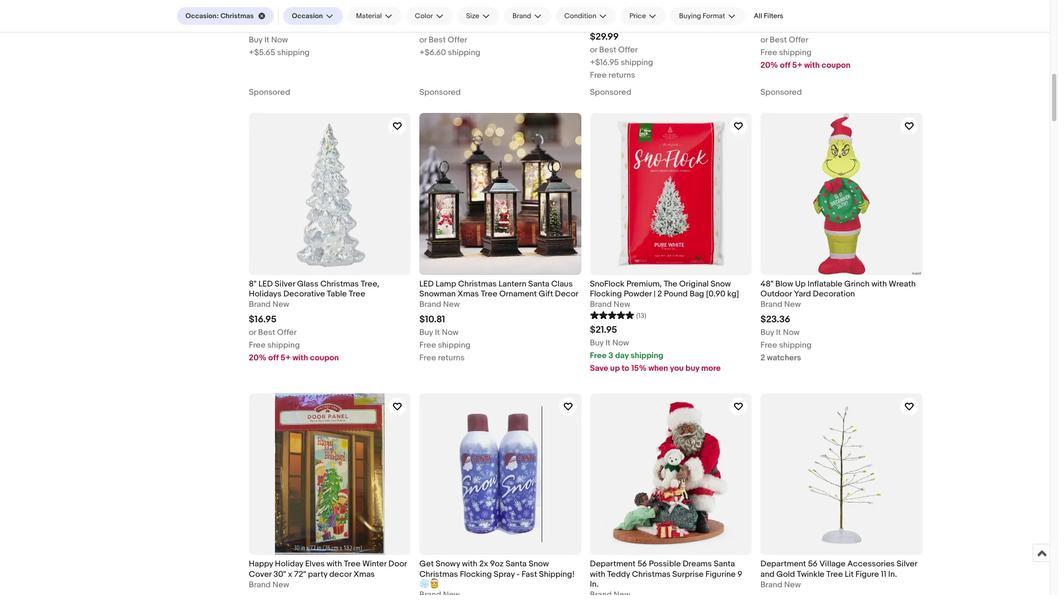 Task type: locate. For each thing, give the bounding box(es) containing it.
shipping inside $21.95 buy it now free 3 day shipping save up to 15% when you buy more
[[631, 350, 663, 361]]

material button
[[347, 7, 402, 25]]

2x
[[479, 559, 488, 570]]

20% down $16.95 on the bottom left of page
[[249, 353, 266, 363]]

powder
[[624, 289, 652, 299]]

0 vertical spatial silver
[[275, 279, 295, 289]]

1 sponsored from the left
[[249, 87, 290, 98]]

best inside pre-owned $42.99 or best offer +$6.60 shipping
[[429, 35, 446, 45]]

shipping inside $29.99 or best offer +$16.95 shipping free returns
[[621, 57, 653, 68]]

best down $16.95 on the bottom left of page
[[258, 327, 275, 338]]

0 vertical spatial 20%
[[761, 60, 778, 70]]

shipping down $23.95
[[779, 47, 812, 58]]

with
[[804, 60, 820, 70], [872, 279, 887, 289], [293, 353, 308, 363], [327, 559, 342, 570], [462, 559, 477, 570], [590, 569, 605, 580]]

glass
[[297, 279, 318, 289]]

occasion button
[[283, 7, 343, 25]]

xmas inside led lamp christmas lantern santa claus snowman xmas tree ornament gift decor brand new $10.81 buy it now free shipping free returns
[[458, 289, 479, 299]]

1 vertical spatial 20%
[[249, 353, 266, 363]]

0 horizontal spatial santa
[[506, 559, 527, 570]]

48" blow up inflatable grinch with wreath outdoor yard decoration image
[[761, 113, 922, 275]]

buy up +$5.65
[[249, 35, 263, 45]]

2 inside snoflock premium, the original snow flocking powder | 2 pound bag [0.90 kg] brand new
[[657, 289, 662, 299]]

5+ inside 8" led silver glass christmas tree, holidays decorative table tree brand new $16.95 or best offer free shipping 20% off 5+ with coupon
[[281, 353, 291, 363]]

or inside pre-owned $42.99 or best offer +$6.60 shipping
[[419, 35, 427, 45]]

1 vertical spatial returns
[[438, 353, 465, 363]]

new inside led lamp christmas lantern santa claus snowman xmas tree ornament gift decor brand new $10.81 buy it now free shipping free returns
[[443, 299, 460, 310]]

0 vertical spatial xmas
[[458, 289, 479, 299]]

decorative
[[283, 289, 325, 299]]

size
[[466, 12, 480, 20]]

0 vertical spatial 2
[[657, 289, 662, 299]]

snow inside get snowy with 2x 9oz santa snow christmas flocking spray - fast shipping! ❄️🎅
[[529, 559, 549, 570]]

2 horizontal spatial owned
[[606, 17, 633, 27]]

best down $23.95
[[770, 35, 787, 45]]

0 horizontal spatial in.
[[590, 579, 599, 590]]

offer down $23.95
[[789, 35, 808, 45]]

get snowy with 2x 9oz santa snow christmas flocking spray - fast shipping! ❄️🎅 image
[[419, 393, 581, 555]]

pre-
[[249, 7, 265, 17], [419, 7, 435, 17], [590, 17, 606, 27]]

outdoor
[[761, 289, 792, 299]]

0 horizontal spatial department
[[590, 559, 636, 570]]

buying format
[[679, 12, 725, 20]]

it down $15.00
[[264, 35, 269, 45]]

silver inside department 56 village accessories silver and gold twinkle tree lit figure 11 in. brand new
[[897, 559, 917, 570]]

brand new $23.95 or best offer free shipping 20% off 5+ with coupon
[[761, 7, 851, 70]]

department inside department 56 possible dreams santa with teddy christmas surprise figurine 9 in.
[[590, 559, 636, 570]]

brand down 'and'
[[761, 580, 782, 590]]

tree inside 8" led silver glass christmas tree, holidays decorative table tree brand new $16.95 or best offer free shipping 20% off 5+ with coupon
[[349, 289, 365, 299]]

offer down decorative
[[277, 327, 297, 338]]

off down $23.95
[[780, 60, 790, 70]]

2 56 from the left
[[808, 559, 818, 570]]

56 inside department 56 village accessories silver and gold twinkle tree lit figure 11 in. brand new
[[808, 559, 818, 570]]

pound
[[664, 289, 688, 299]]

1 horizontal spatial 5+
[[792, 60, 802, 70]]

christmas up $15.00
[[220, 12, 254, 20]]

0 horizontal spatial returns
[[438, 353, 465, 363]]

department for teddy
[[590, 559, 636, 570]]

off down $16.95 on the bottom left of page
[[268, 353, 279, 363]]

flocking up 5.0 out of 5 stars. image at the bottom
[[590, 289, 622, 299]]

now down $15.00
[[271, 35, 288, 45]]

1 vertical spatial 5+
[[281, 353, 291, 363]]

in.
[[888, 569, 897, 580], [590, 579, 599, 590]]

tree left lantern
[[481, 289, 497, 299]]

color button
[[406, 7, 453, 25]]

1 vertical spatial snow
[[529, 559, 549, 570]]

0 horizontal spatial silver
[[275, 279, 295, 289]]

claus
[[551, 279, 573, 289]]

buy down $23.36
[[761, 327, 774, 338]]

0 vertical spatial flocking
[[590, 289, 622, 299]]

new inside department 56 village accessories silver and gold twinkle tree lit figure 11 in. brand new
[[784, 580, 801, 590]]

brand down the snowman
[[419, 299, 441, 310]]

wreath
[[889, 279, 916, 289]]

20% down $23.95
[[761, 60, 778, 70]]

offer up +$16.95
[[618, 45, 638, 55]]

brand up $23.95
[[761, 7, 782, 17]]

save
[[590, 363, 608, 374]]

best inside $29.99 or best offer +$16.95 shipping free returns
[[599, 45, 616, 55]]

0 horizontal spatial 20%
[[249, 353, 266, 363]]

silver right "11"
[[897, 559, 917, 570]]

sponsored
[[249, 87, 290, 98], [419, 87, 461, 98], [590, 87, 631, 98], [761, 87, 802, 98]]

2 sponsored from the left
[[419, 87, 461, 98]]

1 56 from the left
[[637, 559, 647, 570]]

56 for village
[[808, 559, 818, 570]]

0 horizontal spatial led
[[258, 279, 273, 289]]

best up +$16.95
[[599, 45, 616, 55]]

christmas inside get snowy with 2x 9oz santa snow christmas flocking spray - fast shipping! ❄️🎅
[[419, 569, 458, 580]]

0 horizontal spatial coupon
[[310, 353, 339, 363]]

shipping up watchers
[[779, 340, 812, 350]]

1 horizontal spatial led
[[419, 279, 434, 289]]

brand right size "dropdown button"
[[513, 12, 531, 20]]

it inside '$15.00 buy it now +$5.65 shipping'
[[264, 35, 269, 45]]

8"
[[249, 279, 257, 289]]

tree
[[349, 289, 365, 299], [481, 289, 497, 299], [344, 559, 360, 570], [826, 569, 843, 580]]

buy inside led lamp christmas lantern santa claus snowman xmas tree ornament gift decor brand new $10.81 buy it now free shipping free returns
[[419, 327, 433, 338]]

get snowy with 2x 9oz santa snow christmas flocking spray - fast shipping! ❄️🎅 link
[[419, 559, 581, 590]]

department 56 village accessories silver and gold twinkle tree lit figure 11 in. brand new
[[761, 559, 917, 590]]

santa inside get snowy with 2x 9oz santa snow christmas flocking spray - fast shipping! ❄️🎅
[[506, 559, 527, 570]]

santa left claus
[[528, 279, 549, 289]]

returns
[[609, 70, 635, 80], [438, 353, 465, 363]]

it up 3
[[606, 338, 611, 348]]

off
[[780, 60, 790, 70], [268, 353, 279, 363]]

brand down holidays
[[249, 299, 271, 310]]

1 vertical spatial off
[[268, 353, 279, 363]]

owned up $15.00
[[265, 7, 292, 17]]

2 department from the left
[[761, 559, 806, 570]]

silver inside 8" led silver glass christmas tree, holidays decorative table tree brand new $16.95 or best offer free shipping 20% off 5+ with coupon
[[275, 279, 295, 289]]

offer inside $29.99 or best offer +$16.95 shipping free returns
[[618, 45, 638, 55]]

christmas right teddy
[[632, 569, 671, 580]]

shipping up the 15%
[[631, 350, 663, 361]]

new down yard
[[784, 299, 801, 310]]

1 horizontal spatial santa
[[528, 279, 549, 289]]

flocking inside snoflock premium, the original snow flocking powder | 2 pound bag [0.90 kg] brand new
[[590, 289, 622, 299]]

pre- for $29.99
[[590, 17, 606, 27]]

new down 'powder'
[[614, 299, 630, 310]]

or up +$6.60
[[419, 35, 427, 45]]

$10.81
[[419, 314, 445, 325]]

christmas
[[220, 12, 254, 20], [320, 279, 359, 289], [458, 279, 497, 289], [419, 569, 458, 580], [632, 569, 671, 580]]

shipping down $16.95 on the bottom left of page
[[267, 340, 300, 350]]

in. inside department 56 village accessories silver and gold twinkle tree lit figure 11 in. brand new
[[888, 569, 897, 580]]

0 horizontal spatial pre-owned
[[249, 7, 292, 17]]

free inside the brand new $23.95 or best offer free shipping 20% off 5+ with coupon
[[761, 47, 777, 58]]

shipping down $10.81
[[438, 340, 470, 350]]

0 horizontal spatial 56
[[637, 559, 647, 570]]

now inside $21.95 buy it now free 3 day shipping save up to 15% when you buy more
[[612, 338, 629, 348]]

pre- up $42.99
[[419, 7, 435, 17]]

lamp
[[436, 279, 456, 289]]

56 for possible
[[637, 559, 647, 570]]

it inside $21.95 buy it now free 3 day shipping save up to 15% when you buy more
[[606, 338, 611, 348]]

0 vertical spatial off
[[780, 60, 790, 70]]

pre-owned
[[249, 7, 292, 17], [590, 17, 633, 27]]

department left the 'possible'
[[590, 559, 636, 570]]

returns down $10.81
[[438, 353, 465, 363]]

brand down outdoor
[[761, 299, 782, 310]]

or inside the brand new $23.95 or best offer free shipping 20% off 5+ with coupon
[[761, 35, 768, 45]]

48" blow up inflatable grinch with wreath outdoor yard decoration link
[[761, 279, 922, 299]]

snow right bag
[[711, 279, 731, 289]]

flocking
[[590, 289, 622, 299], [460, 569, 492, 580]]

now down $23.36
[[783, 327, 800, 338]]

2 inside 48" blow up inflatable grinch with wreath outdoor yard decoration brand new $23.36 buy it now free shipping 2 watchers
[[761, 353, 765, 363]]

in. left teddy
[[590, 579, 599, 590]]

9
[[738, 569, 742, 580]]

best inside 8" led silver glass christmas tree, holidays decorative table tree brand new $16.95 or best offer free shipping 20% off 5+ with coupon
[[258, 327, 275, 338]]

new down holidays
[[272, 299, 289, 310]]

2 right |
[[657, 289, 662, 299]]

0 horizontal spatial 5+
[[281, 353, 291, 363]]

teddy
[[607, 569, 630, 580]]

1 horizontal spatial 2
[[761, 353, 765, 363]]

christmas inside 8" led silver glass christmas tree, holidays decorative table tree brand new $16.95 or best offer free shipping 20% off 5+ with coupon
[[320, 279, 359, 289]]

0 horizontal spatial 2
[[657, 289, 662, 299]]

1 horizontal spatial owned
[[435, 7, 463, 17]]

buy down $10.81
[[419, 327, 433, 338]]

0 horizontal spatial snow
[[529, 559, 549, 570]]

sponsored for $15.00
[[249, 87, 290, 98]]

now down $10.81
[[442, 327, 459, 338]]

day
[[615, 350, 629, 361]]

0 vertical spatial snow
[[711, 279, 731, 289]]

flocking left "spray"
[[460, 569, 492, 580]]

department 56 possible dreams santa with teddy christmas surprise figurine 9 in. image
[[590, 393, 752, 555]]

brand inside 8" led silver glass christmas tree, holidays decorative table tree brand new $16.95 or best offer free shipping 20% off 5+ with coupon
[[249, 299, 271, 310]]

decor
[[555, 289, 579, 299]]

1 horizontal spatial pre-owned
[[590, 17, 633, 27]]

owned up $42.99
[[435, 7, 463, 17]]

snow right -
[[529, 559, 549, 570]]

20% inside the brand new $23.95 or best offer free shipping 20% off 5+ with coupon
[[761, 60, 778, 70]]

brand down cover
[[249, 580, 271, 590]]

holidays
[[249, 289, 282, 299]]

2 horizontal spatial pre-
[[590, 17, 606, 27]]

1 horizontal spatial pre-
[[419, 7, 435, 17]]

1 vertical spatial 2
[[761, 353, 765, 363]]

free inside $29.99 or best offer +$16.95 shipping free returns
[[590, 70, 607, 80]]

pre- up $15.00
[[249, 7, 265, 17]]

pre- up the $29.99
[[590, 17, 606, 27]]

tree left lit
[[826, 569, 843, 580]]

offer inside 8" led silver glass christmas tree, holidays decorative table tree brand new $16.95 or best offer free shipping 20% off 5+ with coupon
[[277, 327, 297, 338]]

8" led silver glass christmas tree, holidays decorative table tree link
[[249, 279, 411, 299]]

free inside 8" led silver glass christmas tree, holidays decorative table tree brand new $16.95 or best offer free shipping 20% off 5+ with coupon
[[249, 340, 266, 350]]

new down 30"
[[272, 580, 289, 590]]

1 horizontal spatial in.
[[888, 569, 897, 580]]

gift
[[539, 289, 553, 299]]

brand inside the brand new $23.95 or best offer free shipping 20% off 5+ with coupon
[[761, 7, 782, 17]]

1 vertical spatial coupon
[[310, 353, 339, 363]]

(13) link
[[590, 310, 646, 320]]

free
[[761, 47, 777, 58], [590, 70, 607, 80], [249, 340, 266, 350], [419, 340, 436, 350], [761, 340, 777, 350], [590, 350, 607, 361], [419, 353, 436, 363]]

0 horizontal spatial off
[[268, 353, 279, 363]]

1 horizontal spatial silver
[[897, 559, 917, 570]]

3 sponsored from the left
[[590, 87, 631, 98]]

up
[[610, 363, 620, 374]]

1 department from the left
[[590, 559, 636, 570]]

0 vertical spatial returns
[[609, 70, 635, 80]]

8" led silver glass christmas tree, holidays decorative table tree brand new $16.95 or best offer free shipping 20% off 5+ with coupon
[[249, 279, 379, 363]]

0 horizontal spatial owned
[[265, 7, 292, 17]]

1 horizontal spatial flocking
[[590, 289, 622, 299]]

or up +$16.95
[[590, 45, 597, 55]]

4 sponsored from the left
[[761, 87, 802, 98]]

in. right "11"
[[888, 569, 897, 580]]

shipping right +$16.95
[[621, 57, 653, 68]]

offer inside pre-owned $42.99 or best offer +$6.60 shipping
[[448, 35, 467, 45]]

kg]
[[727, 289, 739, 299]]

department inside department 56 village accessories silver and gold twinkle tree lit figure 11 in. brand new
[[761, 559, 806, 570]]

1 vertical spatial flocking
[[460, 569, 492, 580]]

pre-owned $42.99 or best offer +$6.60 shipping
[[419, 7, 480, 58]]

fast
[[522, 569, 537, 580]]

tree right table
[[349, 289, 365, 299]]

xmas right decor
[[354, 569, 375, 580]]

56 left village
[[808, 559, 818, 570]]

figurine
[[706, 569, 736, 580]]

holiday
[[275, 559, 303, 570]]

christmas right lamp
[[458, 279, 497, 289]]

tree left winter
[[344, 559, 360, 570]]

shipping right +$6.60
[[448, 47, 480, 58]]

now up day
[[612, 338, 629, 348]]

1 vertical spatial xmas
[[354, 569, 375, 580]]

$15.00 buy it now +$5.65 shipping
[[249, 21, 310, 58]]

brand down snoflock
[[590, 299, 612, 310]]

with inside the happy holiday elves with tree  winter door cover 30" x 72" party decor xmas brand new
[[327, 559, 342, 570]]

led right 8"
[[258, 279, 273, 289]]

1 vertical spatial silver
[[897, 559, 917, 570]]

now
[[271, 35, 288, 45], [442, 327, 459, 338], [783, 327, 800, 338], [612, 338, 629, 348]]

pre- for $15.00
[[249, 7, 265, 17]]

santa
[[528, 279, 549, 289], [506, 559, 527, 570], [714, 559, 735, 570]]

ornament
[[499, 289, 537, 299]]

with inside department 56 possible dreams santa with teddy christmas surprise figurine 9 in.
[[590, 569, 605, 580]]

or down $16.95 on the bottom left of page
[[249, 327, 256, 338]]

1 horizontal spatial snow
[[711, 279, 731, 289]]

led left lamp
[[419, 279, 434, 289]]

1 horizontal spatial 20%
[[761, 60, 778, 70]]

1 horizontal spatial coupon
[[822, 60, 851, 70]]

or
[[419, 35, 427, 45], [761, 35, 768, 45], [590, 45, 597, 55], [249, 327, 256, 338]]

led inside 8" led silver glass christmas tree, holidays decorative table tree brand new $16.95 or best offer free shipping 20% off 5+ with coupon
[[258, 279, 273, 289]]

1 horizontal spatial returns
[[609, 70, 635, 80]]

new right filters
[[784, 7, 801, 17]]

new down gold
[[784, 580, 801, 590]]

inflatable
[[808, 279, 843, 289]]

christmas left tree,
[[320, 279, 359, 289]]

occasion: christmas link
[[177, 7, 274, 25]]

returns inside led lamp christmas lantern santa claus snowman xmas tree ornament gift decor brand new $10.81 buy it now free shipping free returns
[[438, 353, 465, 363]]

returns inside $29.99 or best offer +$16.95 shipping free returns
[[609, 70, 635, 80]]

xmas right lamp
[[458, 289, 479, 299]]

best
[[429, 35, 446, 45], [770, 35, 787, 45], [599, 45, 616, 55], [258, 327, 275, 338]]

2 horizontal spatial santa
[[714, 559, 735, 570]]

1 horizontal spatial department
[[761, 559, 806, 570]]

occasion: christmas
[[185, 12, 254, 20]]

0 vertical spatial 5+
[[792, 60, 802, 70]]

silver left glass
[[275, 279, 295, 289]]

in. inside department 56 possible dreams santa with teddy christmas surprise figurine 9 in.
[[590, 579, 599, 590]]

santa inside department 56 possible dreams santa with teddy christmas surprise figurine 9 in.
[[714, 559, 735, 570]]

pre-owned up $15.00
[[249, 7, 292, 17]]

santa inside led lamp christmas lantern santa claus snowman xmas tree ornament gift decor brand new $10.81 buy it now free shipping free returns
[[528, 279, 549, 289]]

tree inside led lamp christmas lantern santa claus snowman xmas tree ornament gift decor brand new $10.81 buy it now free shipping free returns
[[481, 289, 497, 299]]

figure
[[856, 569, 879, 580]]

best down $42.99
[[429, 35, 446, 45]]

0 horizontal spatial xmas
[[354, 569, 375, 580]]

coupon inside 8" led silver glass christmas tree, holidays decorative table tree brand new $16.95 or best offer free shipping 20% off 5+ with coupon
[[310, 353, 339, 363]]

1 horizontal spatial off
[[780, 60, 790, 70]]

shipping inside led lamp christmas lantern santa claus snowman xmas tree ornament gift decor brand new $10.81 buy it now free shipping free returns
[[438, 340, 470, 350]]

it inside led lamp christmas lantern santa claus snowman xmas tree ornament gift decor brand new $10.81 buy it now free shipping free returns
[[435, 327, 440, 338]]

santa left 9
[[714, 559, 735, 570]]

it down $23.36
[[776, 327, 781, 338]]

department
[[590, 559, 636, 570], [761, 559, 806, 570]]

now inside led lamp christmas lantern santa claus snowman xmas tree ornament gift decor brand new $10.81 buy it now free shipping free returns
[[442, 327, 459, 338]]

coupon inside the brand new $23.95 or best offer free shipping 20% off 5+ with coupon
[[822, 60, 851, 70]]

or down $23.95
[[761, 35, 768, 45]]

new down the snowman
[[443, 299, 460, 310]]

72"
[[294, 569, 306, 580]]

1 led from the left
[[258, 279, 273, 289]]

snow inside snoflock premium, the original snow flocking powder | 2 pound bag [0.90 kg] brand new
[[711, 279, 731, 289]]

returns down +$16.95
[[609, 70, 635, 80]]

48" blow up inflatable grinch with wreath outdoor yard decoration brand new $23.36 buy it now free shipping 2 watchers
[[761, 279, 916, 363]]

happy holiday elves with tree  winter door cover 30" x 72" party decor xmas link
[[249, 559, 411, 580]]

owned up the $29.99
[[606, 17, 633, 27]]

snowy
[[436, 559, 460, 570]]

new inside the brand new $23.95 or best offer free shipping 20% off 5+ with coupon
[[784, 7, 801, 17]]

0 horizontal spatial pre-
[[249, 7, 265, 17]]

brand inside led lamp christmas lantern santa claus snowman xmas tree ornament gift decor brand new $10.81 buy it now free shipping free returns
[[419, 299, 441, 310]]

0 vertical spatial coupon
[[822, 60, 851, 70]]

santa right 9oz
[[506, 559, 527, 570]]

offer down $42.99
[[448, 35, 467, 45]]

pre-owned up the $29.99
[[590, 17, 633, 27]]

2 left watchers
[[761, 353, 765, 363]]

offer inside the brand new $23.95 or best offer free shipping 20% off 5+ with coupon
[[789, 35, 808, 45]]

|
[[654, 289, 656, 299]]

off inside the brand new $23.95 or best offer free shipping 20% off 5+ with coupon
[[780, 60, 790, 70]]

christmas right door
[[419, 569, 458, 580]]

1 horizontal spatial 56
[[808, 559, 818, 570]]

56 inside department 56 possible dreams santa with teddy christmas surprise figurine 9 in.
[[637, 559, 647, 570]]

santa for department 56 possible dreams santa with teddy christmas surprise figurine 9 in.
[[714, 559, 735, 570]]

5+
[[792, 60, 802, 70], [281, 353, 291, 363]]

it down $10.81
[[435, 327, 440, 338]]

56 left the 'possible'
[[637, 559, 647, 570]]

buy
[[249, 35, 263, 45], [419, 327, 433, 338], [761, 327, 774, 338], [590, 338, 604, 348]]

shipping right +$5.65
[[277, 47, 310, 58]]

buy down $21.95
[[590, 338, 604, 348]]

0 horizontal spatial flocking
[[460, 569, 492, 580]]

lit
[[845, 569, 854, 580]]

2 led from the left
[[419, 279, 434, 289]]

1 horizontal spatial xmas
[[458, 289, 479, 299]]

owned inside pre-owned $42.99 or best offer +$6.60 shipping
[[435, 7, 463, 17]]

department right 9
[[761, 559, 806, 570]]



Task type: describe. For each thing, give the bounding box(es) containing it.
5.0 out of 5 stars. image
[[590, 310, 634, 320]]

table
[[327, 289, 347, 299]]

format
[[703, 12, 725, 20]]

surprise
[[672, 569, 704, 580]]

sponsored for $23.95
[[761, 87, 802, 98]]

brand inside snoflock premium, the original snow flocking powder | 2 pound bag [0.90 kg] brand new
[[590, 299, 612, 310]]

led lamp christmas lantern santa claus snowman xmas tree ornament gift decor link
[[419, 279, 581, 299]]

buy inside $21.95 buy it now free 3 day shipping save up to 15% when you buy more
[[590, 338, 604, 348]]

snoflock premium, the original snow flocking powder | 2 pound bag [0.90 kg] link
[[590, 279, 752, 299]]

snoflock premium, the original snow flocking powder | 2 pound bag [0.90 kg] image
[[590, 113, 752, 275]]

brand inside the happy holiday elves with tree  winter door cover 30" x 72" party decor xmas brand new
[[249, 580, 271, 590]]

cover
[[249, 569, 272, 580]]

department 56 village accessories silver and gold twinkle tree lit figure 11 in. image
[[761, 393, 922, 555]]

santa for led lamp christmas lantern santa claus snowman xmas tree ornament gift decor brand new $10.81 buy it now free shipping free returns
[[528, 279, 549, 289]]

lantern
[[499, 279, 526, 289]]

possible
[[649, 559, 681, 570]]

condition button
[[556, 7, 616, 25]]

sponsored for $42.99
[[419, 87, 461, 98]]

department for gold
[[761, 559, 806, 570]]

owned for $29.99
[[606, 17, 633, 27]]

$42.99
[[419, 21, 450, 32]]

twinkle
[[797, 569, 825, 580]]

pre- inside pre-owned $42.99 or best offer +$6.60 shipping
[[419, 7, 435, 17]]

x
[[288, 569, 292, 580]]

watchers
[[767, 353, 801, 363]]

+$6.60
[[419, 47, 446, 58]]

village
[[819, 559, 846, 570]]

$23.95
[[761, 21, 790, 32]]

brand inside dropdown button
[[513, 12, 531, 20]]

all filters
[[754, 12, 783, 20]]

-
[[517, 569, 520, 580]]

up
[[795, 279, 806, 289]]

with inside 8" led silver glass christmas tree, holidays decorative table tree brand new $16.95 or best offer free shipping 20% off 5+ with coupon
[[293, 353, 308, 363]]

you
[[670, 363, 684, 374]]

it inside 48" blow up inflatable grinch with wreath outdoor yard decoration brand new $23.36 buy it now free shipping 2 watchers
[[776, 327, 781, 338]]

to
[[622, 363, 629, 374]]

shipping inside 48" blow up inflatable grinch with wreath outdoor yard decoration brand new $23.36 buy it now free shipping 2 watchers
[[779, 340, 812, 350]]

material
[[356, 12, 382, 20]]

department 56 possible dreams santa with teddy christmas surprise figurine 9 in. link
[[590, 559, 752, 590]]

price
[[630, 12, 646, 20]]

condition
[[564, 12, 596, 20]]

pre-owned for $29.99
[[590, 17, 633, 27]]

buying
[[679, 12, 701, 20]]

filters
[[764, 12, 783, 20]]

xmas inside the happy holiday elves with tree  winter door cover 30" x 72" party decor xmas brand new
[[354, 569, 375, 580]]

new inside the happy holiday elves with tree  winter door cover 30" x 72" party decor xmas brand new
[[272, 580, 289, 590]]

20% inside 8" led silver glass christmas tree, holidays decorative table tree brand new $16.95 or best offer free shipping 20% off 5+ with coupon
[[249, 353, 266, 363]]

flocking inside get snowy with 2x 9oz santa snow christmas flocking spray - fast shipping! ❄️🎅
[[460, 569, 492, 580]]

department 56 village accessories silver and gold twinkle tree lit figure 11 in. link
[[761, 559, 922, 580]]

happy holiday elves with tree  winter door cover 30" x 72" party decor xmas brand new
[[249, 559, 407, 590]]

[0.90
[[706, 289, 725, 299]]

or inside $29.99 or best offer +$16.95 shipping free returns
[[590, 45, 597, 55]]

christmas inside department 56 possible dreams santa with teddy christmas surprise figurine 9 in.
[[632, 569, 671, 580]]

gold
[[776, 569, 795, 580]]

5+ inside the brand new $23.95 or best offer free shipping 20% off 5+ with coupon
[[792, 60, 802, 70]]

led inside led lamp christmas lantern santa claus snowman xmas tree ornament gift decor brand new $10.81 buy it now free shipping free returns
[[419, 279, 434, 289]]

free inside 48" blow up inflatable grinch with wreath outdoor yard decoration brand new $23.36 buy it now free shipping 2 watchers
[[761, 340, 777, 350]]

$29.99
[[590, 31, 619, 42]]

brand button
[[504, 7, 551, 25]]

shipping inside the brand new $23.95 or best offer free shipping 20% off 5+ with coupon
[[779, 47, 812, 58]]

christmas inside led lamp christmas lantern santa claus snowman xmas tree ornament gift decor brand new $10.81 buy it now free shipping free returns
[[458, 279, 497, 289]]

buying format button
[[670, 7, 745, 25]]

snowman
[[419, 289, 456, 299]]

48"
[[761, 279, 774, 289]]

size button
[[457, 7, 499, 25]]

all filters button
[[749, 7, 788, 25]]

new inside 8" led silver glass christmas tree, holidays decorative table tree brand new $16.95 or best offer free shipping 20% off 5+ with coupon
[[272, 299, 289, 310]]

led lamp christmas lantern santa claus snowman xmas tree ornament gift decor image
[[419, 113, 581, 275]]

$23.36
[[761, 314, 790, 325]]

brand inside 48" blow up inflatable grinch with wreath outdoor yard decoration brand new $23.36 buy it now free shipping 2 watchers
[[761, 299, 782, 310]]

$21.95
[[590, 325, 617, 336]]

snoflock premium, the original snow flocking powder | 2 pound bag [0.90 kg] brand new
[[590, 279, 739, 310]]

tree inside the happy holiday elves with tree  winter door cover 30" x 72" party decor xmas brand new
[[344, 559, 360, 570]]

9oz
[[490, 559, 504, 570]]

happy holiday elves with tree  winter door cover 30" x 72" party decor xmas image
[[249, 393, 411, 555]]

8" led silver glass christmas tree, holidays decorative table tree image
[[249, 113, 411, 275]]

the
[[664, 279, 677, 289]]

when
[[649, 363, 668, 374]]

shipping inside 8" led silver glass christmas tree, holidays decorative table tree brand new $16.95 or best offer free shipping 20% off 5+ with coupon
[[267, 340, 300, 350]]

15%
[[631, 363, 647, 374]]

with inside the brand new $23.95 or best offer free shipping 20% off 5+ with coupon
[[804, 60, 820, 70]]

or inside 8" led silver glass christmas tree, holidays decorative table tree brand new $16.95 or best offer free shipping 20% off 5+ with coupon
[[249, 327, 256, 338]]

decoration
[[813, 289, 855, 299]]

grinch
[[844, 279, 870, 289]]

new inside snoflock premium, the original snow flocking powder | 2 pound bag [0.90 kg] brand new
[[614, 299, 630, 310]]

tree inside department 56 village accessories silver and gold twinkle tree lit figure 11 in. brand new
[[826, 569, 843, 580]]

department 56 possible dreams santa with teddy christmas surprise figurine 9 in.
[[590, 559, 742, 590]]

occasion
[[292, 12, 323, 20]]

price button
[[621, 7, 666, 25]]

get snowy with 2x 9oz santa snow christmas flocking spray - fast shipping! ❄️🎅
[[419, 559, 575, 590]]

shipping inside pre-owned $42.99 or best offer +$6.60 shipping
[[448, 47, 480, 58]]

premium,
[[626, 279, 662, 289]]

+$5.65
[[249, 47, 275, 58]]

❄️🎅
[[419, 579, 439, 590]]

now inside '$15.00 buy it now +$5.65 shipping'
[[271, 35, 288, 45]]

(13)
[[636, 311, 646, 320]]

with inside 48" blow up inflatable grinch with wreath outdoor yard decoration brand new $23.36 buy it now free shipping 2 watchers
[[872, 279, 887, 289]]

original
[[679, 279, 709, 289]]

30"
[[273, 569, 286, 580]]

pre-owned for $15.00
[[249, 7, 292, 17]]

new inside 48" blow up inflatable grinch with wreath outdoor yard decoration brand new $23.36 buy it now free shipping 2 watchers
[[784, 299, 801, 310]]

now inside 48" blow up inflatable grinch with wreath outdoor yard decoration brand new $23.36 buy it now free shipping 2 watchers
[[783, 327, 800, 338]]

free inside $21.95 buy it now free 3 day shipping save up to 15% when you buy more
[[590, 350, 607, 361]]

sponsored for $29.99
[[590, 87, 631, 98]]

best inside the brand new $23.95 or best offer free shipping 20% off 5+ with coupon
[[770, 35, 787, 45]]

off inside 8" led silver glass christmas tree, holidays decorative table tree brand new $16.95 or best offer free shipping 20% off 5+ with coupon
[[268, 353, 279, 363]]

$21.95 buy it now free 3 day shipping save up to 15% when you buy more
[[590, 325, 721, 374]]

3
[[608, 350, 613, 361]]

$29.99 or best offer +$16.95 shipping free returns
[[590, 31, 653, 80]]

accessories
[[847, 559, 895, 570]]

snoflock
[[590, 279, 625, 289]]

brand inside department 56 village accessories silver and gold twinkle tree lit figure 11 in. brand new
[[761, 580, 782, 590]]

door
[[388, 559, 407, 570]]

get
[[419, 559, 434, 570]]

owned for $15.00
[[265, 7, 292, 17]]

more
[[701, 363, 721, 374]]

shipping!
[[539, 569, 575, 580]]

buy inside 48" blow up inflatable grinch with wreath outdoor yard decoration brand new $23.36 buy it now free shipping 2 watchers
[[761, 327, 774, 338]]

buy inside '$15.00 buy it now +$5.65 shipping'
[[249, 35, 263, 45]]

shipping inside '$15.00 buy it now +$5.65 shipping'
[[277, 47, 310, 58]]

with inside get snowy with 2x 9oz santa snow christmas flocking spray - fast shipping! ❄️🎅
[[462, 559, 477, 570]]



Task type: vqa. For each thing, say whether or not it's contained in the screenshot.
top be
no



